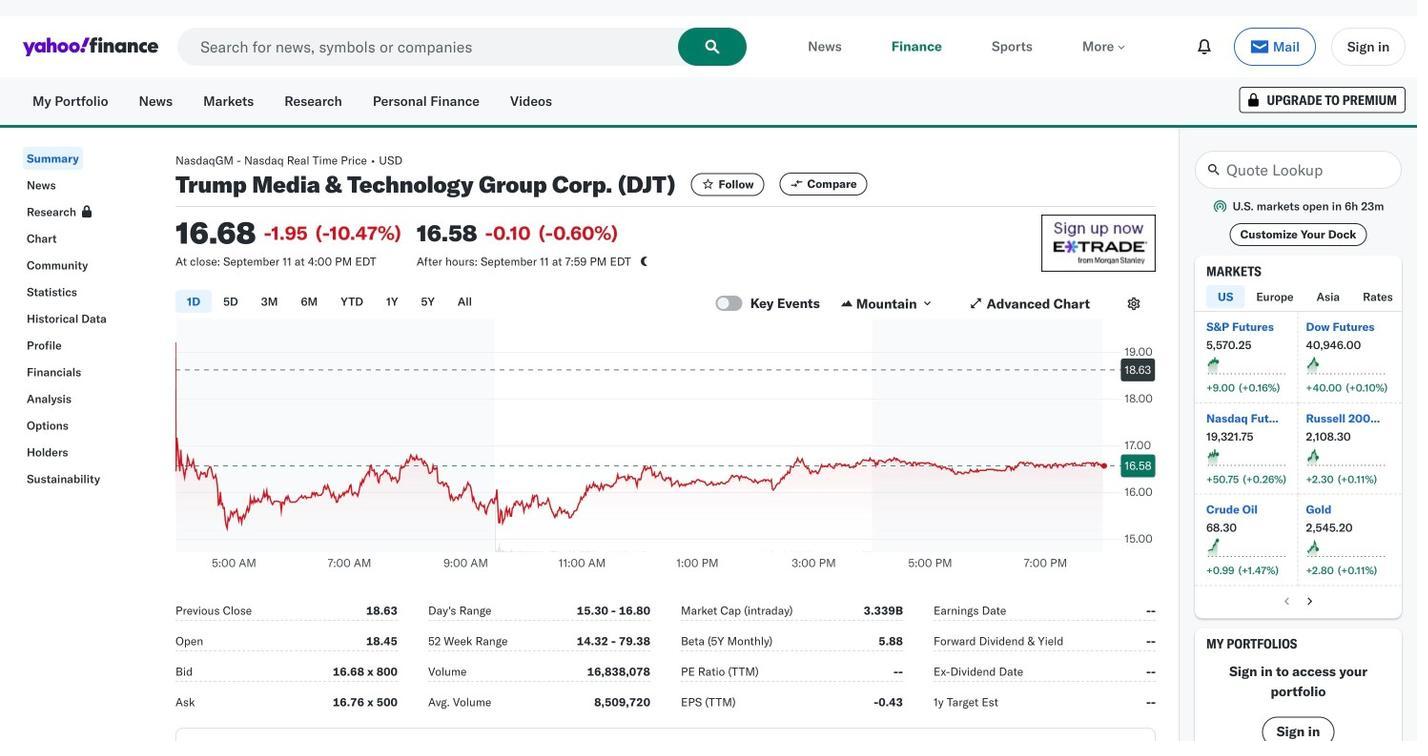 Task type: describe. For each thing, give the bounding box(es) containing it.
1 horizontal spatial tab list
[[1206, 285, 1417, 311]]

0 horizontal spatial tab list
[[175, 287, 716, 319]]

djt navigation menubar menu bar
[[0, 143, 153, 490]]

advertisement element
[[1041, 215, 1156, 272]]

search image
[[705, 39, 720, 54]]



Task type: vqa. For each thing, say whether or not it's contained in the screenshot.
rightmost tab list
yes



Task type: locate. For each thing, give the bounding box(es) containing it.
prev image
[[1279, 593, 1295, 609]]

Search for news, symbols or companies text field
[[177, 28, 747, 66]]

tab list
[[1206, 285, 1417, 311], [175, 287, 716, 319]]

Quote Lookup text field
[[1195, 151, 1402, 189]]

toolbar
[[1188, 28, 1406, 66]]

None search field
[[177, 28, 747, 66], [1195, 151, 1402, 189], [177, 28, 747, 66]]

none search field quote lookup
[[1195, 151, 1402, 189]]

None checkbox
[[716, 296, 743, 311]]



